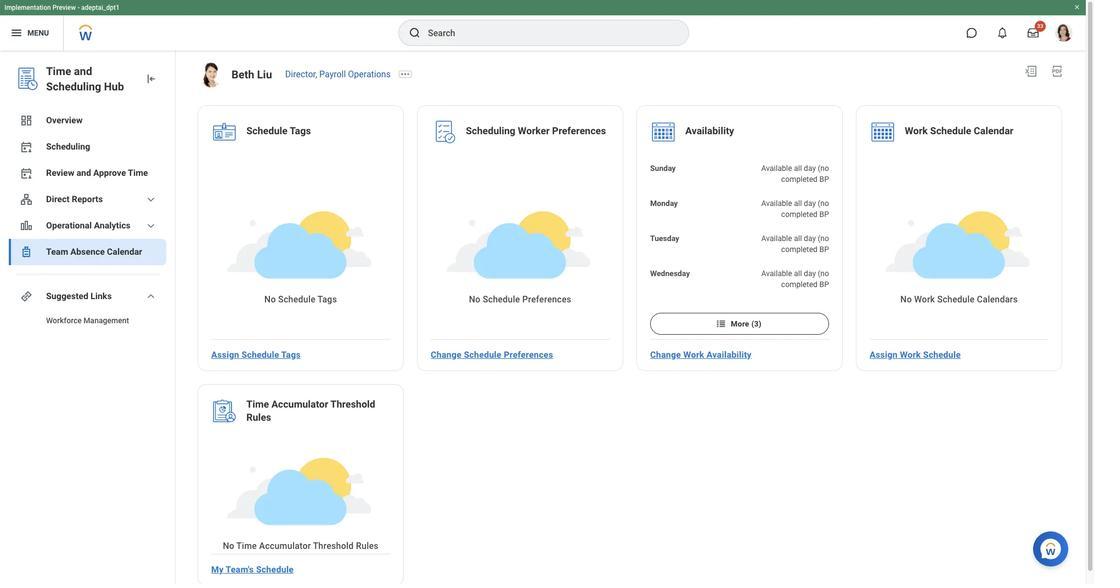 Task type: vqa. For each thing, say whether or not it's contained in the screenshot.


Task type: describe. For each thing, give the bounding box(es) containing it.
schedule inside button
[[923, 350, 961, 360]]

operational analytics button
[[9, 213, 166, 239]]

direct reports
[[46, 194, 103, 205]]

work schedule calendar element
[[905, 125, 1013, 140]]

1 vertical spatial rules
[[356, 542, 378, 552]]

export to excel image
[[1024, 65, 1038, 78]]

team
[[46, 247, 68, 257]]

completed for sunday
[[781, 175, 817, 184]]

sunday
[[650, 164, 676, 173]]

bp for wednesday
[[819, 280, 829, 289]]

team's
[[226, 565, 254, 575]]

operational analytics
[[46, 221, 130, 231]]

tags inside 'element'
[[290, 125, 311, 137]]

all for sunday
[[794, 164, 802, 173]]

scheduling worker preferences
[[466, 125, 606, 137]]

time inside the time accumulator threshold rules
[[246, 399, 269, 410]]

submissions) for monday
[[783, 221, 829, 230]]

time up the my team's schedule
[[236, 542, 257, 552]]

operational
[[46, 221, 92, 231]]

time and scheduling hub
[[46, 65, 124, 93]]

suggested
[[46, 291, 88, 302]]

workforce management
[[46, 317, 129, 325]]

availability element
[[685, 125, 734, 140]]

my team's schedule button
[[207, 559, 298, 581]]

no for schedule tags
[[264, 294, 276, 305]]

work inside "work schedule calendar" element
[[905, 125, 928, 137]]

suggested links button
[[9, 284, 166, 310]]

scheduling worker preferences element
[[466, 125, 606, 140]]

threshold inside the time accumulator threshold rules
[[330, 399, 375, 410]]

notifications large image
[[997, 27, 1008, 38]]

monday
[[650, 199, 678, 208]]

rules inside the time accumulator threshold rules
[[246, 412, 271, 424]]

no for scheduling worker preferences
[[469, 294, 480, 305]]

schedule tags element
[[246, 125, 311, 140]]

more (3) button
[[650, 313, 829, 335]]

beth
[[232, 68, 254, 81]]

operations
[[348, 69, 391, 80]]

completed for tuesday
[[781, 245, 817, 254]]

day for wednesday
[[804, 269, 816, 278]]

assign for schedule tags
[[211, 350, 239, 360]]

tuesday
[[650, 234, 679, 243]]

assign schedule tags
[[211, 350, 301, 360]]

transformation import image
[[144, 72, 157, 86]]

more (3)
[[731, 320, 762, 329]]

menu
[[27, 28, 49, 37]]

0 vertical spatial availability
[[685, 125, 734, 137]]

links
[[91, 291, 112, 302]]

chevron down small image for analytics
[[144, 219, 157, 233]]

work for assign work schedule
[[900, 350, 921, 360]]

team absence calendar link
[[9, 239, 166, 266]]

direct reports button
[[9, 187, 166, 213]]

tags for assign schedule tags
[[281, 350, 301, 360]]

analytics
[[94, 221, 130, 231]]

bp for sunday
[[819, 175, 829, 184]]

director,
[[285, 69, 317, 80]]

(no for tuesday
[[818, 234, 829, 243]]

available all day (no completed bp submissions) for wednesday
[[761, 269, 829, 300]]

assign work schedule button
[[865, 344, 965, 366]]

1 vertical spatial accumulator
[[259, 542, 311, 552]]

available for tuesday
[[761, 234, 792, 243]]

change schedule preferences
[[431, 350, 553, 360]]

team absence calendar
[[46, 247, 142, 257]]

change work availability
[[650, 350, 752, 360]]

all for monday
[[794, 199, 802, 208]]

hub
[[104, 80, 124, 93]]

scheduling for scheduling worker preferences
[[466, 125, 515, 137]]

my
[[211, 565, 224, 575]]

wednesday
[[650, 269, 690, 278]]

accumulator inside the time accumulator threshold rules
[[271, 399, 328, 410]]

1 vertical spatial threshold
[[313, 542, 354, 552]]

scheduling link
[[9, 134, 166, 160]]

view printable version (pdf) image
[[1051, 65, 1064, 78]]

availability inside button
[[707, 350, 752, 360]]

work for no work schedule calendars
[[914, 294, 935, 305]]

(3)
[[751, 320, 762, 329]]

change for availability
[[650, 350, 681, 360]]

all for wednesday
[[794, 269, 802, 278]]

bp for tuesday
[[819, 245, 829, 254]]

profile logan mcneil image
[[1055, 24, 1073, 44]]

Search Workday  search field
[[428, 21, 666, 45]]

workforce management link
[[9, 310, 166, 332]]

and for time
[[74, 65, 92, 78]]

calendar for team absence calendar
[[107, 247, 142, 257]]

assign work schedule
[[870, 350, 961, 360]]

available all day (no completed bp submissions) for monday
[[761, 199, 829, 230]]



Task type: locate. For each thing, give the bounding box(es) containing it.
all for tuesday
[[794, 234, 802, 243]]

change
[[431, 350, 462, 360], [650, 350, 681, 360]]

time inside time and scheduling hub
[[46, 65, 71, 78]]

1 horizontal spatial calendar
[[974, 125, 1013, 137]]

time accumulator threshold rules
[[246, 399, 375, 424]]

calendar user solid image
[[20, 140, 33, 154], [20, 167, 33, 180]]

demo_f075.png image
[[198, 63, 223, 88]]

1 bp from the top
[[819, 175, 829, 184]]

available for sunday
[[761, 164, 792, 173]]

2 bp from the top
[[819, 210, 829, 219]]

1 calendar user solid image from the top
[[20, 140, 33, 154]]

(no for sunday
[[818, 164, 829, 173]]

all
[[794, 164, 802, 173], [794, 199, 802, 208], [794, 234, 802, 243], [794, 269, 802, 278]]

navigation pane region
[[0, 50, 176, 585]]

calendar
[[974, 125, 1013, 137], [107, 247, 142, 257]]

3 bp from the top
[[819, 245, 829, 254]]

scheduling
[[46, 80, 101, 93], [466, 125, 515, 137], [46, 142, 90, 152]]

time down menu
[[46, 65, 71, 78]]

3 completed from the top
[[781, 245, 817, 254]]

0 vertical spatial accumulator
[[271, 399, 328, 410]]

no time accumulator threshold rules
[[223, 542, 378, 552]]

preferences for no schedule preferences
[[522, 294, 571, 305]]

liu
[[257, 68, 272, 81]]

and up overview link at the top
[[74, 65, 92, 78]]

calendar user solid image inside review and approve time link
[[20, 167, 33, 180]]

change for scheduling worker preferences
[[431, 350, 462, 360]]

scheduling for scheduling
[[46, 142, 90, 152]]

calendar user solid image for review and approve time
[[20, 167, 33, 180]]

search image
[[408, 26, 421, 40]]

adeptai_dpt1
[[81, 4, 120, 12]]

submissions) for wednesday
[[783, 291, 829, 300]]

3 all from the top
[[794, 234, 802, 243]]

0 vertical spatial chevron down small image
[[144, 193, 157, 206]]

tags
[[290, 125, 311, 137], [318, 294, 337, 305], [281, 350, 301, 360]]

1 chevron down small image from the top
[[144, 193, 157, 206]]

scheduling left worker
[[466, 125, 515, 137]]

1 all from the top
[[794, 164, 802, 173]]

2 chevron down small image from the top
[[144, 219, 157, 233]]

1 completed from the top
[[781, 175, 817, 184]]

calendar user solid image inside "scheduling" link
[[20, 140, 33, 154]]

3 submissions) from the top
[[783, 256, 829, 265]]

tags inside button
[[281, 350, 301, 360]]

assign for work schedule calendar
[[870, 350, 898, 360]]

1 vertical spatial calendar
[[107, 247, 142, 257]]

chevron down small image
[[144, 193, 157, 206], [144, 219, 157, 233], [144, 290, 157, 303]]

1 vertical spatial and
[[77, 168, 91, 178]]

management
[[84, 317, 129, 325]]

2 completed from the top
[[781, 210, 817, 219]]

available all day (no completed bp submissions) for tuesday
[[761, 234, 829, 265]]

change inside change schedule preferences button
[[431, 350, 462, 360]]

view team image
[[20, 193, 33, 206]]

director, payroll operations link
[[285, 69, 391, 80]]

scheduling down "overview"
[[46, 142, 90, 152]]

1 day from the top
[[804, 164, 816, 173]]

chevron down small image inside suggested links dropdown button
[[144, 290, 157, 303]]

tags for no schedule tags
[[318, 294, 337, 305]]

link image
[[20, 290, 33, 303]]

review
[[46, 168, 74, 178]]

available for monday
[[761, 199, 792, 208]]

4 available all day (no completed bp submissions) from the top
[[761, 269, 829, 300]]

and for review
[[77, 168, 91, 178]]

time accumulator threshold rules element
[[246, 398, 390, 427]]

change work availability button
[[646, 344, 756, 366]]

no for time accumulator threshold rules
[[223, 542, 234, 552]]

change schedule preferences button
[[426, 344, 558, 366]]

3 (no from the top
[[818, 234, 829, 243]]

0 vertical spatial and
[[74, 65, 92, 78]]

overview
[[46, 115, 83, 126]]

(no
[[818, 164, 829, 173], [818, 199, 829, 208], [818, 234, 829, 243], [818, 269, 829, 278]]

4 day from the top
[[804, 269, 816, 278]]

menu banner
[[0, 0, 1086, 50]]

menu button
[[0, 15, 63, 50]]

1 change from the left
[[431, 350, 462, 360]]

1 vertical spatial tags
[[318, 294, 337, 305]]

overview link
[[9, 108, 166, 134]]

threshold
[[330, 399, 375, 410], [313, 542, 354, 552]]

time and scheduling hub element
[[46, 64, 136, 94]]

33 button
[[1021, 21, 1046, 45]]

1 horizontal spatial assign
[[870, 350, 898, 360]]

0 vertical spatial preferences
[[552, 125, 606, 137]]

1 vertical spatial preferences
[[522, 294, 571, 305]]

scheduling up "overview"
[[46, 80, 101, 93]]

available
[[761, 164, 792, 173], [761, 199, 792, 208], [761, 234, 792, 243], [761, 269, 792, 278]]

day for monday
[[804, 199, 816, 208]]

available for wednesday
[[761, 269, 792, 278]]

0 vertical spatial threshold
[[330, 399, 375, 410]]

schedule inside 'element'
[[246, 125, 287, 137]]

0 vertical spatial calendar user solid image
[[20, 140, 33, 154]]

3 available all day (no completed bp submissions) from the top
[[761, 234, 829, 265]]

accumulator
[[271, 399, 328, 410], [259, 542, 311, 552]]

submissions) for sunday
[[783, 186, 829, 195]]

2 calendar user solid image from the top
[[20, 167, 33, 180]]

no schedule tags
[[264, 294, 337, 305]]

available all day (no completed bp submissions)
[[761, 164, 829, 195], [761, 199, 829, 230], [761, 234, 829, 265], [761, 269, 829, 300]]

calendar user solid image for scheduling
[[20, 140, 33, 154]]

schedule
[[246, 125, 287, 137], [930, 125, 971, 137], [278, 294, 315, 305], [483, 294, 520, 305], [937, 294, 975, 305], [242, 350, 279, 360], [464, 350, 501, 360], [923, 350, 961, 360], [256, 565, 294, 575]]

1 available from the top
[[761, 164, 792, 173]]

director, payroll operations
[[285, 69, 391, 80]]

no work schedule calendars
[[900, 294, 1018, 305]]

(no for monday
[[818, 199, 829, 208]]

0 vertical spatial rules
[[246, 412, 271, 424]]

33
[[1037, 23, 1043, 29]]

day for tuesday
[[804, 234, 816, 243]]

submissions) for tuesday
[[783, 256, 829, 265]]

2 submissions) from the top
[[783, 221, 829, 230]]

task timeoff image
[[20, 246, 33, 259]]

1 assign from the left
[[211, 350, 239, 360]]

4 (no from the top
[[818, 269, 829, 278]]

1 available all day (no completed bp submissions) from the top
[[761, 164, 829, 195]]

assign
[[211, 350, 239, 360], [870, 350, 898, 360]]

no
[[264, 294, 276, 305], [469, 294, 480, 305], [900, 294, 912, 305], [223, 542, 234, 552]]

implementation
[[4, 4, 51, 12]]

4 bp from the top
[[819, 280, 829, 289]]

4 all from the top
[[794, 269, 802, 278]]

calendars
[[977, 294, 1018, 305]]

day for sunday
[[804, 164, 816, 173]]

my team's schedule
[[211, 565, 294, 575]]

1 submissions) from the top
[[783, 186, 829, 195]]

chevron down small image for links
[[144, 290, 157, 303]]

more
[[731, 320, 749, 329]]

0 horizontal spatial rules
[[246, 412, 271, 424]]

assign schedule tags button
[[207, 344, 305, 366]]

no schedule preferences
[[469, 294, 571, 305]]

4 completed from the top
[[781, 280, 817, 289]]

direct
[[46, 194, 70, 205]]

schedule tags
[[246, 125, 311, 137]]

no for work schedule calendar
[[900, 294, 912, 305]]

preferences
[[552, 125, 606, 137], [522, 294, 571, 305], [504, 350, 553, 360]]

time
[[46, 65, 71, 78], [128, 168, 148, 178], [246, 399, 269, 410], [236, 542, 257, 552]]

inbox large image
[[1028, 27, 1039, 38]]

available all day (no completed bp submissions) for sunday
[[761, 164, 829, 195]]

calendar inside the navigation pane region
[[107, 247, 142, 257]]

list view image
[[715, 319, 726, 330]]

payroll
[[319, 69, 346, 80]]

time right "approve"
[[128, 168, 148, 178]]

justify image
[[10, 26, 23, 40]]

1 horizontal spatial change
[[650, 350, 681, 360]]

1 vertical spatial calendar user solid image
[[20, 167, 33, 180]]

day
[[804, 164, 816, 173], [804, 199, 816, 208], [804, 234, 816, 243], [804, 269, 816, 278]]

0 vertical spatial scheduling
[[46, 80, 101, 93]]

0 horizontal spatial assign
[[211, 350, 239, 360]]

preferences for change schedule preferences
[[504, 350, 553, 360]]

work for change work availability
[[683, 350, 704, 360]]

calendar for work schedule calendar
[[974, 125, 1013, 137]]

3 chevron down small image from the top
[[144, 290, 157, 303]]

bp
[[819, 175, 829, 184], [819, 210, 829, 219], [819, 245, 829, 254], [819, 280, 829, 289]]

4 available from the top
[[761, 269, 792, 278]]

preferences for scheduling worker preferences
[[552, 125, 606, 137]]

1 vertical spatial availability
[[707, 350, 752, 360]]

1 vertical spatial scheduling
[[466, 125, 515, 137]]

3 available from the top
[[761, 234, 792, 243]]

work inside the change work availability button
[[683, 350, 704, 360]]

submissions)
[[783, 186, 829, 195], [783, 221, 829, 230], [783, 256, 829, 265], [783, 291, 829, 300]]

1 vertical spatial chevron down small image
[[144, 219, 157, 233]]

2 available all day (no completed bp submissions) from the top
[[761, 199, 829, 230]]

bp for monday
[[819, 210, 829, 219]]

and
[[74, 65, 92, 78], [77, 168, 91, 178]]

change inside button
[[650, 350, 681, 360]]

2 vertical spatial scheduling
[[46, 142, 90, 152]]

2 all from the top
[[794, 199, 802, 208]]

2 assign from the left
[[870, 350, 898, 360]]

preferences inside button
[[504, 350, 553, 360]]

implementation preview -   adeptai_dpt1
[[4, 4, 120, 12]]

0 horizontal spatial change
[[431, 350, 462, 360]]

reports
[[72, 194, 103, 205]]

completed
[[781, 175, 817, 184], [781, 210, 817, 219], [781, 245, 817, 254], [781, 280, 817, 289]]

0 horizontal spatial calendar
[[107, 247, 142, 257]]

2 day from the top
[[804, 199, 816, 208]]

2 (no from the top
[[818, 199, 829, 208]]

and right the review
[[77, 168, 91, 178]]

beth liu
[[232, 68, 272, 81]]

preview
[[52, 4, 76, 12]]

chevron down small image inside direct reports dropdown button
[[144, 193, 157, 206]]

(no for wednesday
[[818, 269, 829, 278]]

scheduling inside time and scheduling hub
[[46, 80, 101, 93]]

0 vertical spatial tags
[[290, 125, 311, 137]]

work
[[905, 125, 928, 137], [914, 294, 935, 305], [683, 350, 704, 360], [900, 350, 921, 360]]

2 vertical spatial tags
[[281, 350, 301, 360]]

1 (no from the top
[[818, 164, 829, 173]]

time down 'assign schedule tags'
[[246, 399, 269, 410]]

close environment banner image
[[1074, 4, 1080, 10]]

and inside time and scheduling hub
[[74, 65, 92, 78]]

2 available from the top
[[761, 199, 792, 208]]

assign inside button
[[211, 350, 239, 360]]

suggested links
[[46, 291, 112, 302]]

1 horizontal spatial rules
[[356, 542, 378, 552]]

review and approve time link
[[9, 160, 166, 187]]

completed for monday
[[781, 210, 817, 219]]

dashboard image
[[20, 114, 33, 127]]

chart image
[[20, 219, 33, 233]]

-
[[77, 4, 80, 12]]

calendar user solid image up view team icon
[[20, 167, 33, 180]]

completed for wednesday
[[781, 280, 817, 289]]

4 submissions) from the top
[[783, 291, 829, 300]]

calendar user solid image down dashboard 'icon'
[[20, 140, 33, 154]]

chevron down small image for reports
[[144, 193, 157, 206]]

2 vertical spatial chevron down small image
[[144, 290, 157, 303]]

absence
[[70, 247, 105, 257]]

assign inside button
[[870, 350, 898, 360]]

0 vertical spatial calendar
[[974, 125, 1013, 137]]

workforce
[[46, 317, 82, 325]]

3 day from the top
[[804, 234, 816, 243]]

2 change from the left
[[650, 350, 681, 360]]

worker
[[518, 125, 550, 137]]

2 vertical spatial preferences
[[504, 350, 553, 360]]

availability
[[685, 125, 734, 137], [707, 350, 752, 360]]

work schedule calendar
[[905, 125, 1013, 137]]

work inside the assign work schedule button
[[900, 350, 921, 360]]

approve
[[93, 168, 126, 178]]

review and approve time
[[46, 168, 148, 178]]

rules
[[246, 412, 271, 424], [356, 542, 378, 552]]



